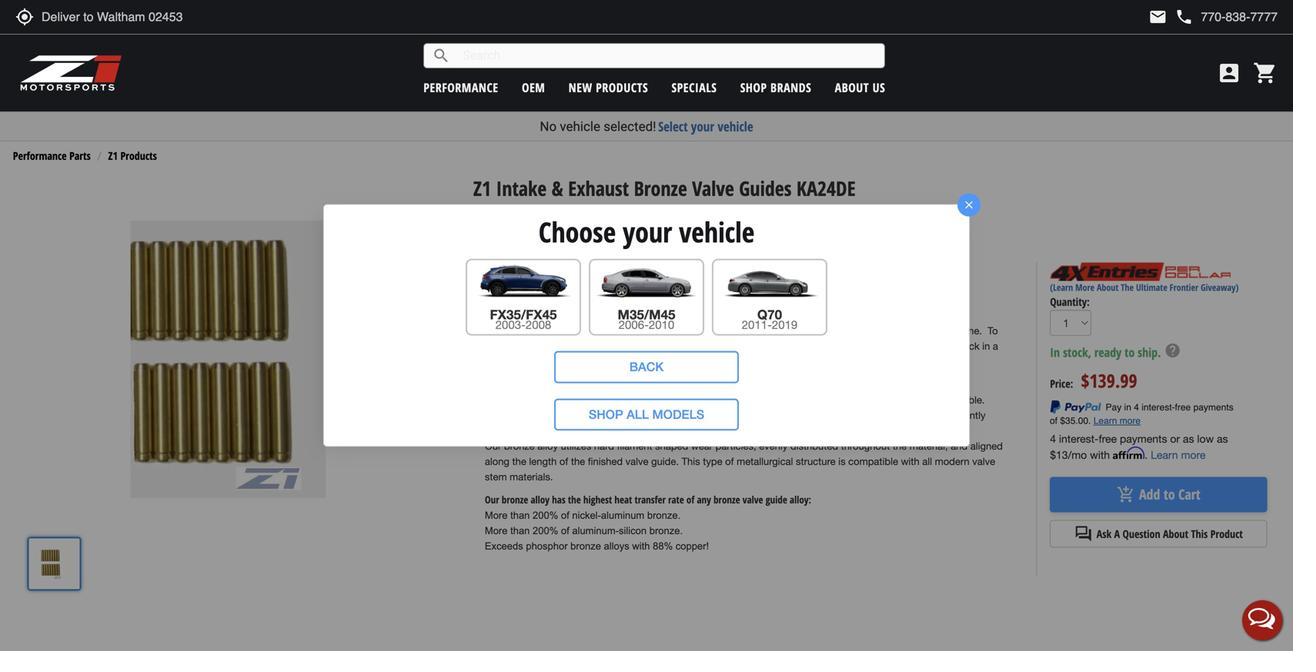 Task type: locate. For each thing, give the bounding box(es) containing it.
select your vehicle link
[[658, 118, 753, 135]]

this inside question_answer ask a question about this product
[[1191, 527, 1208, 542]]

shop all models button
[[554, 399, 739, 431]]

1 vertical spatial z1
[[473, 175, 491, 202]]

1 vertical spatial or
[[1170, 433, 1180, 446]]

are up exceeds
[[562, 394, 576, 406]]

valve down "resistance than"
[[686, 302, 709, 314]]

this kit includes 16 intake & exhaust bronze valve guides.
[[485, 302, 744, 314]]

0 vertical spatial and
[[833, 341, 850, 352]]

2 vertical spatial this
[[1191, 527, 1208, 542]]

bronze down "materials." on the left bottom of the page
[[502, 493, 528, 507]]

0 horizontal spatial to
[[694, 341, 703, 352]]

bronze up competing
[[504, 410, 535, 422]]

1 vertical spatial 200%
[[533, 526, 558, 537]]

0 horizontal spatial and
[[779, 410, 796, 422]]

4 interest-free payments or as low as $13 /mo with affirm . learn more
[[1050, 433, 1228, 462]]

0 horizontal spatial are
[[562, 394, 576, 406]]

payments
[[1120, 433, 1167, 446]]

1 horizontal spatial this
[[682, 456, 700, 468]]

2 vertical spatial about
[[1163, 527, 1188, 542]]

the right from on the bottom
[[861, 394, 875, 406]]

idea
[[782, 325, 801, 337]]

america
[[798, 394, 835, 406]]

bronze. up 88%
[[649, 526, 683, 537]]

exhaust inside z1 intake & exhaust bronze valve guides ka24de z1 motorsports s13 / s14...
[[568, 175, 629, 202]]

no vehicle selected! select your vehicle
[[540, 118, 753, 135]]

1 vertical spatial guides
[[585, 378, 612, 392]]

any inside manganese-bronze valve guides are your best buy because: our valve guides are manufactured completely in the united states of america from the finest material available. our bronze material exceeds all original equipment specifications and is at least more durable than any currently competing u.s.a. produced bronze valve guide. our bronze alloy utilizes hard filament shaped wear particles, evenly distributed throughout the material, and aligned along the length of the finished valve guide. this type of metallurgical structure is compatible with all modern valve stem materials.
[[928, 410, 944, 422]]

ka24de
[[797, 175, 856, 202], [909, 325, 947, 337]]

more inside 4 interest-free payments or as low as $13 /mo with affirm . learn more
[[1181, 449, 1206, 462]]

driving
[[925, 341, 955, 352]]

about right the question
[[1163, 527, 1188, 542]]

z1 for products
[[108, 149, 118, 163]]

0 horizontal spatial this
[[485, 302, 503, 314]]

more inside manganese-bronze valve guides are your best buy because: our valve guides are manufactured completely in the united states of america from the finest material available. our bronze material exceeds all original equipment specifications and is at least more durable than any currently competing u.s.a. produced bronze valve guide. our bronze alloy utilizes hard filament shaped wear particles, evenly distributed throughout the material, and aligned along the length of the finished valve guide. this type of metallurgical structure is compatible with all modern valve stem materials.
[[844, 410, 866, 422]]

1 horizontal spatial guides.
[[819, 279, 851, 291]]

with down silicon
[[632, 541, 650, 553]]

2008
[[526, 318, 551, 332]]

and up the modern
[[951, 441, 968, 453]]

2 as from the left
[[1217, 433, 1228, 446]]

in stock, ready to ship. help
[[1050, 343, 1181, 361]]

in
[[1050, 345, 1060, 361]]

1 horizontal spatial more
[[1181, 449, 1206, 462]]

of down has on the bottom
[[561, 510, 569, 522]]

1 vertical spatial any
[[697, 493, 711, 507]]

1 our from the top
[[485, 394, 501, 406]]

add_shopping_cart
[[1117, 486, 1135, 505]]

are up out
[[732, 325, 746, 337]]

the
[[1121, 281, 1134, 294]]

more down low at the bottom of the page
[[1181, 449, 1206, 462]]

1 horizontal spatial as
[[1217, 433, 1228, 446]]

1 vertical spatial material
[[537, 410, 573, 422]]

is left the at
[[798, 410, 806, 422]]

valve inside "our bronze alloy has the highest heat transfer rate of any bronze valve guide alloy: more than 200% of nickel-aluminum bronze. more than 200% of aluminum-silicon bronze. exceeds phosphor bronze alloys with 88% copper!"
[[743, 493, 763, 507]]

& down guides have more wear
[[603, 302, 610, 314]]

more
[[1075, 281, 1095, 294], [485, 510, 508, 522], [485, 526, 508, 537]]

0 horizontal spatial stock
[[566, 325, 590, 337]]

wear
[[691, 441, 713, 453]]

1 horizontal spatial shop
[[740, 79, 767, 96]]

guides down for
[[800, 341, 830, 352]]

1 horizontal spatial intake
[[573, 302, 601, 314]]

guides up u.s.a.
[[530, 394, 560, 406]]

1 vertical spatial in
[[696, 394, 703, 406]]

0 vertical spatial &
[[552, 175, 563, 202]]

with down material, on the bottom of the page
[[901, 456, 920, 468]]

.
[[1145, 449, 1148, 462]]

0 vertical spatial exhaust
[[568, 175, 629, 202]]

0 horizontal spatial ka24de
[[797, 175, 856, 202]]

& up motorsports
[[552, 175, 563, 202]]

nickel-
[[572, 510, 601, 522]]

0 vertical spatial any
[[928, 410, 944, 422]]

and down states
[[779, 410, 796, 422]]

0 vertical spatial shop
[[740, 79, 767, 96]]

2 horizontal spatial and
[[951, 441, 968, 453]]

0 vertical spatial are
[[732, 325, 746, 337]]

ka24de inside z1 intake & exhaust bronze valve guides ka24de z1 motorsports s13 / s14...
[[797, 175, 856, 202]]

of right "set"
[[501, 356, 510, 368]]

and inside whether rebuiling stock or high hp applications, these are a great idea for anyone rebuilding a ka24de engine.  to properly perform a port job it is recommended to drive out stock valve guides and we recommend driving back in a set of bronze guides when the port work is completed.
[[833, 341, 850, 352]]

products
[[120, 149, 157, 163]]

bronze up kit
[[485, 279, 516, 291]]

a right perform
[[562, 341, 568, 352]]

bronze down competing
[[504, 441, 535, 453]]

materials.
[[510, 471, 553, 483]]

vehicle right no
[[560, 119, 600, 134]]

back button
[[554, 351, 739, 384]]

bronze. down the rate
[[647, 510, 681, 522]]

1 horizontal spatial any
[[928, 410, 944, 422]]

0 horizontal spatial intake
[[496, 175, 547, 202]]

are
[[732, 325, 746, 337], [614, 378, 627, 392], [562, 394, 576, 406]]

with
[[1090, 449, 1110, 462], [901, 456, 920, 468], [632, 541, 650, 553]]

1 horizontal spatial ka24de
[[909, 325, 947, 337]]

ka24de inside whether rebuiling stock or high hp applications, these are a great idea for anyone rebuilding a ka24de engine.  to properly perform a port job it is recommended to drive out stock valve guides and we recommend driving back in a set of bronze guides when the port work is completed.
[[909, 325, 947, 337]]

from
[[838, 394, 858, 406]]

silicon
[[619, 526, 647, 537]]

0 horizontal spatial guides
[[585, 378, 612, 392]]

frontier
[[1170, 281, 1198, 294]]

add
[[1139, 486, 1160, 505]]

valve left guide
[[743, 493, 763, 507]]

1 vertical spatial shop
[[589, 408, 623, 422]]

0 horizontal spatial as
[[1183, 433, 1194, 446]]

0 horizontal spatial or
[[593, 325, 602, 337]]

1 horizontal spatial to
[[1125, 345, 1135, 361]]

0 horizontal spatial in
[[696, 394, 703, 406]]

great
[[757, 325, 780, 337]]

resistance than
[[654, 279, 722, 291]]

2 200% from the top
[[533, 526, 558, 537]]

0 vertical spatial z1
[[108, 149, 118, 163]]

our down manganese-
[[485, 394, 501, 406]]

material right finest
[[905, 394, 940, 406]]

phone link
[[1175, 8, 1278, 26]]

or up job
[[593, 325, 602, 337]]

0 vertical spatial this
[[485, 302, 503, 314]]

1 vertical spatial ka24de
[[909, 325, 947, 337]]

bronze down type
[[714, 493, 740, 507]]

mail link
[[1149, 8, 1167, 26]]

models
[[652, 408, 704, 422]]

0 vertical spatial or
[[593, 325, 602, 337]]

of down "utilizes" at the bottom of the page
[[560, 456, 568, 468]]

valve
[[793, 279, 816, 291], [775, 341, 798, 352], [504, 394, 527, 406], [646, 425, 669, 437], [625, 456, 648, 468], [972, 456, 995, 468], [743, 493, 763, 507]]

material
[[905, 394, 940, 406], [537, 410, 573, 422]]

guides down perform
[[546, 356, 576, 368]]

intake up z1 motorsports link
[[496, 175, 547, 202]]

port left job
[[570, 341, 589, 352]]

1 vertical spatial stock
[[747, 341, 772, 352]]

1 horizontal spatial guides
[[739, 175, 792, 202]]

our up along
[[485, 441, 501, 453]]

1 vertical spatial bronze.
[[649, 526, 683, 537]]

your right select
[[691, 118, 714, 135]]

of inside whether rebuiling stock or high hp applications, these are a great idea for anyone rebuilding a ka24de engine.  to properly perform a port job it is recommended to drive out stock valve guides and we recommend driving back in a set of bronze guides when the port work is completed.
[[501, 356, 510, 368]]

this inside manganese-bronze valve guides are your best buy because: our valve guides are manufactured completely in the united states of america from the finest material available. our bronze material exceeds all original equipment specifications and is at least more durable than any currently competing u.s.a. produced bronze valve guide. our bronze alloy utilizes hard filament shaped wear particles, evenly distributed throughout the material, and aligned along the length of the finished valve guide. this type of metallurgical structure is compatible with all modern valve stem materials.
[[682, 456, 700, 468]]

product
[[1211, 527, 1243, 542]]

guide. down shaped
[[651, 456, 679, 468]]

0 vertical spatial in
[[982, 341, 990, 352]]

the left material, on the bottom of the page
[[893, 441, 907, 453]]

performance parts
[[13, 149, 91, 163]]

1 horizontal spatial or
[[1170, 433, 1180, 446]]

0 vertical spatial port
[[570, 341, 589, 352]]

q70
[[757, 307, 782, 323]]

u.s.a.
[[535, 425, 564, 437]]

alloys
[[604, 541, 629, 553]]

shop left the brands
[[740, 79, 767, 96]]

guide. down equipment
[[671, 425, 699, 437]]

completely
[[644, 394, 693, 406]]

guides inside manganese-bronze valve guides are your best buy because: our valve guides are manufactured completely in the united states of america from the finest material available. our bronze material exceeds all original equipment specifications and is at least more durable than any currently competing u.s.a. produced bronze valve guide. our bronze alloy utilizes hard filament shaped wear particles, evenly distributed throughout the material, and aligned along the length of the finished valve guide. this type of metallurgical structure is compatible with all modern valve stem materials.
[[585, 378, 612, 392]]

exceeds
[[485, 541, 523, 553]]

your down back
[[629, 378, 647, 392]]

2 vertical spatial are
[[562, 394, 576, 406]]

is right it on the bottom left of the page
[[616, 341, 623, 352]]

stock
[[566, 325, 590, 337], [747, 341, 772, 352]]

set
[[485, 356, 498, 368]]

performance link
[[424, 79, 498, 96]]

aluminum-
[[572, 526, 619, 537]]

as left low at the bottom of the page
[[1183, 433, 1194, 446]]

guides have more wear
[[545, 279, 651, 291]]

as right low at the bottom of the page
[[1217, 433, 1228, 446]]

valve down select your vehicle link
[[692, 175, 734, 202]]

anyone
[[819, 325, 852, 337]]

0 vertical spatial intake
[[496, 175, 547, 202]]

shop brands link
[[740, 79, 811, 96]]

it
[[608, 341, 613, 352]]

guides inside z1 intake & exhaust bronze valve guides ka24de z1 motorsports s13 / s14...
[[739, 175, 792, 202]]

port left work
[[622, 356, 640, 368]]

parts
[[69, 149, 91, 163]]

1 horizontal spatial stock
[[747, 341, 772, 352]]

about left the
[[1097, 281, 1119, 294]]

hard
[[594, 441, 614, 453]]

0 horizontal spatial material
[[537, 410, 573, 422]]

intake down guides have more wear
[[573, 302, 601, 314]]

states
[[755, 394, 784, 406]]

best
[[650, 378, 666, 392]]

guides. up anyone
[[819, 279, 851, 291]]

a down to
[[993, 341, 998, 352]]

bronze down aluminum-
[[570, 541, 601, 553]]

shopping_cart link
[[1249, 61, 1278, 85]]

valve down filament
[[625, 456, 648, 468]]

valve down when
[[562, 378, 583, 392]]

the right has on the bottom
[[568, 493, 581, 507]]

0 vertical spatial guides
[[739, 175, 792, 202]]

1 vertical spatial &
[[603, 302, 610, 314]]

in inside manganese-bronze valve guides are your best buy because: our valve guides are manufactured completely in the united states of america from the finest material available. our bronze material exceeds all original equipment specifications and is at least more durable than any currently competing u.s.a. produced bronze valve guide. our bronze alloy utilizes hard filament shaped wear particles, evenly distributed throughout the material, and aligned along the length of the finished valve guide. this type of metallurgical structure is compatible with all modern valve stem materials.
[[696, 394, 703, 406]]

or
[[593, 325, 602, 337], [1170, 433, 1180, 446]]

0 vertical spatial material
[[905, 394, 940, 406]]

1 vertical spatial alloy
[[531, 493, 550, 507]]

of right states
[[787, 394, 795, 406]]

1 horizontal spatial all
[[627, 408, 649, 422]]

stock down great
[[747, 341, 772, 352]]

bronze down perform
[[533, 378, 559, 392]]

aluminum
[[601, 510, 644, 522]]

0 vertical spatial guides.
[[819, 279, 851, 291]]

0 horizontal spatial shop
[[589, 408, 623, 422]]

all inside button
[[627, 408, 649, 422]]

any left currently
[[928, 410, 944, 422]]

this left product
[[1191, 527, 1208, 542]]

valve down shop all models
[[646, 425, 669, 437]]

specials
[[672, 79, 717, 96]]

shop inside 'shop all models' button
[[589, 408, 623, 422]]

or up learn more link
[[1170, 433, 1180, 446]]

manganese-
[[485, 378, 533, 392]]

2 horizontal spatial about
[[1163, 527, 1188, 542]]

to left ship.
[[1125, 345, 1135, 361]]

0 vertical spatial than
[[906, 410, 925, 422]]

3 our from the top
[[485, 441, 501, 453]]

q70 2011-2019
[[742, 307, 798, 332]]

and down anyone
[[833, 341, 850, 352]]

with inside 4 interest-free payments or as low as $13 /mo with affirm . learn more
[[1090, 449, 1110, 462]]

copper!
[[676, 541, 709, 553]]

my_location
[[15, 8, 34, 26]]

your up the bronze valve guides have more wear resistance than the stock steel valve guides.
[[623, 213, 672, 251]]

this left kit
[[485, 302, 503, 314]]

our up competing
[[485, 410, 501, 422]]

are up manufactured
[[614, 378, 627, 392]]

valve inside manganese-bronze valve guides are your best buy because: our valve guides are manufactured completely in the united states of america from the finest material available. our bronze material exceeds all original equipment specifications and is at least more durable than any currently competing u.s.a. produced bronze valve guide. our bronze alloy utilizes hard filament shaped wear particles, evenly distributed throughout the material, and aligned along the length of the finished valve guide. this type of metallurgical structure is compatible with all modern valve stem materials.
[[562, 378, 583, 392]]

has
[[552, 493, 566, 507]]

1 horizontal spatial with
[[901, 456, 920, 468]]

0 horizontal spatial &
[[552, 175, 563, 202]]

1 horizontal spatial and
[[833, 341, 850, 352]]

as
[[1183, 433, 1194, 446], [1217, 433, 1228, 446]]

1 vertical spatial this
[[682, 456, 700, 468]]

alloy inside manganese-bronze valve guides are your best buy because: our valve guides are manufactured completely in the united states of america from the finest material available. our bronze material exceeds all original equipment specifications and is at least more durable than any currently competing u.s.a. produced bronze valve guide. our bronze alloy utilizes hard filament shaped wear particles, evenly distributed throughout the material, and aligned along the length of the finished valve guide. this type of metallurgical structure is compatible with all modern valve stem materials.
[[537, 441, 558, 453]]

0 vertical spatial alloy
[[537, 441, 558, 453]]

(learn more about the ultimate frontier giveaway) link
[[1050, 281, 1239, 294]]

in
[[982, 341, 990, 352], [696, 394, 703, 406]]

0 horizontal spatial about
[[835, 79, 869, 96]]

question_answer ask a question about this product
[[1074, 525, 1243, 544]]

1 horizontal spatial in
[[982, 341, 990, 352]]

rate
[[668, 493, 684, 507]]

is right 'structure'
[[838, 456, 846, 468]]

bronze inside manganese-bronze valve guides are your best buy because: our valve guides are manufactured completely in the united states of america from the finest material available. our bronze material exceeds all original equipment specifications and is at least more durable than any currently competing u.s.a. produced bronze valve guide. our bronze alloy utilizes hard filament shaped wear particles, evenly distributed throughout the material, and aligned along the length of the finished valve guide. this type of metallurgical structure is compatible with all modern valve stem materials.
[[533, 378, 559, 392]]

1 horizontal spatial port
[[622, 356, 640, 368]]

bronze down perform
[[513, 356, 543, 368]]

alloy down u.s.a.
[[537, 441, 558, 453]]

bronze up filament
[[612, 425, 643, 437]]

bronze up choose your vehicle
[[634, 175, 687, 202]]

perform
[[524, 341, 560, 352]]

any right the rate
[[697, 493, 711, 507]]

s14...
[[552, 228, 577, 241]]

2 vertical spatial z1
[[504, 206, 513, 221]]

about left 'us' in the top of the page
[[835, 79, 869, 96]]

1 vertical spatial intake
[[573, 302, 601, 314]]

valve down 'idea'
[[775, 341, 798, 352]]

in inside whether rebuiling stock or high hp applications, these are a great idea for anyone rebuilding a ka24de engine.  to properly perform a port job it is recommended to drive out stock valve guides and we recommend driving back in a set of bronze guides when the port work is completed.
[[982, 341, 990, 352]]

1 horizontal spatial about
[[1097, 281, 1119, 294]]

1 horizontal spatial z1
[[473, 175, 491, 202]]

heat
[[615, 493, 632, 507]]

1 horizontal spatial material
[[905, 394, 940, 406]]

intake inside z1 intake & exhaust bronze valve guides ka24de z1 motorsports s13 / s14...
[[496, 175, 547, 202]]

in down because:
[[696, 394, 703, 406]]

valve down manganese-
[[504, 394, 527, 406]]

all
[[627, 408, 649, 422], [616, 410, 626, 422], [922, 456, 932, 468]]

2 horizontal spatial with
[[1090, 449, 1110, 462]]

2 vertical spatial than
[[510, 526, 530, 537]]

0 horizontal spatial more
[[844, 410, 866, 422]]

back
[[958, 341, 980, 352]]

kit
[[506, 302, 517, 314]]

vehicle down shop brands
[[718, 118, 753, 135]]

(learn
[[1050, 281, 1073, 294]]

to inside whether rebuiling stock or high hp applications, these are a great idea for anyone rebuilding a ka24de engine.  to properly perform a port job it is recommended to drive out stock valve guides and we recommend driving back in a set of bronze guides when the port work is completed.
[[694, 341, 703, 352]]

structure
[[796, 456, 836, 468]]

z1 motorsports logo image
[[19, 54, 123, 92]]

the down "utilizes" at the bottom of the page
[[571, 456, 585, 468]]

0 vertical spatial about
[[835, 79, 869, 96]]

2 vertical spatial guides
[[530, 394, 560, 406]]

to up completed.
[[694, 341, 703, 352]]

200% up phosphor
[[533, 526, 558, 537]]

2003-
[[495, 318, 526, 332]]

bronze valve guides have more wear resistance than the stock steel valve guides.
[[485, 279, 851, 291]]

motorsports
[[516, 206, 568, 221]]

shop for shop brands
[[740, 79, 767, 96]]

completed.
[[678, 356, 728, 368]]

to
[[694, 341, 703, 352], [1125, 345, 1135, 361], [1164, 486, 1175, 505]]

this down wear
[[682, 456, 700, 468]]

the inside whether rebuiling stock or high hp applications, these are a great idea for anyone rebuilding a ka24de engine.  to properly perform a port job it is recommended to drive out stock valve guides and we recommend driving back in a set of bronze guides when the port work is completed.
[[605, 356, 620, 368]]

0 vertical spatial more
[[1075, 281, 1095, 294]]

to right add
[[1164, 486, 1175, 505]]

applications,
[[645, 325, 702, 337]]

1 vertical spatial guides.
[[712, 302, 744, 314]]

with down free
[[1090, 449, 1110, 462]]

0 horizontal spatial z1
[[108, 149, 118, 163]]

valve inside whether rebuiling stock or high hp applications, these are a great idea for anyone rebuilding a ka24de engine.  to properly perform a port job it is recommended to drive out stock valve guides and we recommend driving back in a set of bronze guides when the port work is completed.
[[775, 341, 798, 352]]

0 vertical spatial guide.
[[671, 425, 699, 437]]

guides. up these
[[712, 302, 744, 314]]

0 vertical spatial bronze.
[[647, 510, 681, 522]]

4 our from the top
[[485, 493, 499, 507]]

your inside manganese-bronze valve guides are your best buy because: our valve guides are manufactured completely in the united states of america from the finest material available. our bronze material exceeds all original equipment specifications and is at least more durable than any currently competing u.s.a. produced bronze valve guide. our bronze alloy utilizes hard filament shaped wear particles, evenly distributed throughout the material, and aligned along the length of the finished valve guide. this type of metallurgical structure is compatible with all modern valve stem materials.
[[629, 378, 647, 392]]

shop down manufactured
[[589, 408, 623, 422]]

material up u.s.a.
[[537, 410, 573, 422]]

1 vertical spatial than
[[510, 510, 530, 522]]

0 vertical spatial 200%
[[533, 510, 558, 522]]

exhaust up choose
[[568, 175, 629, 202]]

more
[[844, 410, 866, 422], [1181, 449, 1206, 462]]

0 horizontal spatial port
[[570, 341, 589, 352]]

new products
[[569, 79, 648, 96]]

fx35/fx45 2003-2008
[[490, 307, 557, 332]]



Task type: describe. For each thing, give the bounding box(es) containing it.
shop brands
[[740, 79, 811, 96]]

$139.99
[[1081, 369, 1137, 394]]

original
[[629, 410, 661, 422]]

2 vertical spatial more
[[485, 526, 508, 537]]

when
[[579, 356, 603, 368]]

account_box link
[[1213, 61, 1245, 85]]

mail phone
[[1149, 8, 1193, 26]]

1 vertical spatial about
[[1097, 281, 1119, 294]]

at
[[808, 410, 817, 422]]

our bronze alloy has the highest heat transfer rate of any bronze valve guide alloy: more than 200% of nickel-aluminum bronze. more than 200% of aluminum-silicon bronze. exceeds phosphor bronze alloys with 88% copper!
[[485, 493, 811, 553]]

1 vertical spatial exhaust
[[613, 302, 648, 314]]

metallurgical
[[737, 456, 793, 468]]

1 horizontal spatial are
[[614, 378, 627, 392]]

shop for shop all models
[[589, 408, 623, 422]]

the inside "our bronze alloy has the highest heat transfer rate of any bronze valve guide alloy: more than 200% of nickel-aluminum bronze. more than 200% of aluminum-silicon bronze. exceeds phosphor bronze alloys with 88% copper!"
[[568, 493, 581, 507]]

2 our from the top
[[485, 410, 501, 422]]

shopping_cart
[[1253, 61, 1278, 85]]

performance
[[13, 149, 67, 163]]

least
[[820, 410, 841, 422]]

than inside manganese-bronze valve guides are your best buy because: our valve guides are manufactured completely in the united states of america from the finest material available. our bronze material exceeds all original equipment specifications and is at least more durable than any currently competing u.s.a. produced bronze valve guide. our bronze alloy utilizes hard filament shaped wear particles, evenly distributed throughout the material, and aligned along the length of the finished valve guide. this type of metallurgical structure is compatible with all modern valve stem materials.
[[906, 410, 925, 422]]

these
[[705, 325, 729, 337]]

with inside manganese-bronze valve guides are your best buy because: our valve guides are manufactured completely in the united states of america from the finest material available. our bronze material exceeds all original equipment specifications and is at least more durable than any currently competing u.s.a. produced bronze valve guide. our bronze alloy utilizes hard filament shaped wear particles, evenly distributed throughout the material, and aligned along the length of the finished valve guide. this type of metallurgical structure is compatible with all modern valve stem materials.
[[901, 456, 920, 468]]

performance
[[424, 79, 498, 96]]

back
[[629, 360, 664, 375]]

fx35/fx45
[[490, 307, 557, 323]]

the down because:
[[706, 394, 720, 406]]

job
[[591, 341, 605, 352]]

along
[[485, 456, 509, 468]]

bronze up 2010 in the right of the page
[[651, 302, 683, 314]]

0 horizontal spatial all
[[616, 410, 626, 422]]

choose your vehicle
[[539, 213, 755, 251]]

ship.
[[1138, 345, 1161, 361]]

products
[[596, 79, 648, 96]]

the up "materials." on the left bottom of the page
[[512, 456, 526, 468]]

because:
[[686, 378, 720, 392]]

exceeds
[[576, 410, 613, 422]]

work
[[643, 356, 665, 368]]

oem link
[[522, 79, 545, 96]]

equipment
[[664, 410, 712, 422]]

1 vertical spatial guides
[[546, 356, 576, 368]]

to inside in stock, ready to ship. help
[[1125, 345, 1135, 361]]

cart
[[1178, 486, 1200, 505]]

1 200% from the top
[[533, 510, 558, 522]]

phone
[[1175, 8, 1193, 26]]

1 horizontal spatial &
[[603, 302, 610, 314]]

durable
[[869, 410, 903, 422]]

buy
[[669, 378, 683, 392]]

0 horizontal spatial guides.
[[712, 302, 744, 314]]

about inside question_answer ask a question about this product
[[1163, 527, 1188, 542]]

ready
[[1094, 345, 1122, 361]]

0 vertical spatial stock
[[566, 325, 590, 337]]

z1 products link
[[108, 149, 157, 163]]

/mo
[[1068, 449, 1087, 462]]

whether
[[485, 325, 522, 337]]

is right work
[[668, 356, 675, 368]]

about us link
[[835, 79, 885, 96]]

help
[[1164, 343, 1181, 359]]

question_answer
[[1074, 525, 1093, 544]]

of up phosphor
[[561, 526, 569, 537]]

new
[[569, 79, 592, 96]]

or inside whether rebuiling stock or high hp applications, these are a great idea for anyone rebuilding a ka24de engine.  to properly perform a port job it is recommended to drive out stock valve guides and we recommend driving back in a set of bronze guides when the port work is completed.
[[593, 325, 602, 337]]

m35/m45
[[618, 307, 675, 323]]

selected!
[[604, 119, 656, 134]]

guide
[[766, 493, 787, 507]]

account_box
[[1217, 61, 1242, 85]]

evenly
[[759, 441, 788, 453]]

2 horizontal spatial to
[[1164, 486, 1175, 505]]

valve right steel on the right of page
[[793, 279, 816, 291]]

2010
[[649, 318, 674, 332]]

low
[[1197, 433, 1214, 446]]

valve up includes 16
[[519, 279, 543, 291]]

choose
[[539, 213, 616, 251]]

are inside whether rebuiling stock or high hp applications, these are a great idea for anyone rebuilding a ka24de engine.  to properly perform a port job it is recommended to drive out stock valve guides and we recommend driving back in a set of bronze guides when the port work is completed.
[[732, 325, 746, 337]]

stem
[[485, 471, 507, 483]]

add_shopping_cart add to cart
[[1117, 486, 1200, 505]]

specifications
[[714, 410, 776, 422]]

1 vertical spatial and
[[779, 410, 796, 422]]

length
[[529, 456, 557, 468]]

vehicle up the stock
[[679, 213, 755, 251]]

0 vertical spatial your
[[691, 118, 714, 135]]

2011-
[[742, 318, 772, 332]]

1 as from the left
[[1183, 433, 1194, 446]]

2 horizontal spatial all
[[922, 456, 932, 468]]

z1 for intake
[[473, 175, 491, 202]]

our inside "our bronze alloy has the highest heat transfer rate of any bronze valve guide alloy: more than 200% of nickel-aluminum bronze. more than 200% of aluminum-silicon bronze. exceeds phosphor bronze alloys with 88% copper!"
[[485, 493, 499, 507]]

1 vertical spatial more
[[485, 510, 508, 522]]

utilizes
[[561, 441, 591, 453]]

0 vertical spatial guides
[[800, 341, 830, 352]]

alloy inside "our bronze alloy has the highest heat transfer rate of any bronze valve guide alloy: more than 200% of nickel-aluminum bronze. more than 200% of aluminum-silicon bronze. exceeds phosphor bronze alloys with 88% copper!"
[[531, 493, 550, 507]]

particles,
[[716, 441, 756, 453]]

a up recommend
[[901, 325, 906, 337]]

about us
[[835, 79, 885, 96]]

2006-
[[619, 318, 649, 332]]

of right the rate
[[687, 493, 694, 507]]

& inside z1 intake & exhaust bronze valve guides ka24de z1 motorsports s13 / s14...
[[552, 175, 563, 202]]

1 vertical spatial port
[[622, 356, 640, 368]]

finest
[[878, 394, 902, 406]]

1 vertical spatial guide.
[[651, 456, 679, 468]]

available.
[[943, 394, 985, 406]]

bronze inside whether rebuiling stock or high hp applications, these are a great idea for anyone rebuilding a ka24de engine.  to properly perform a port job it is recommended to drive out stock valve guides and we recommend driving back in a set of bronze guides when the port work is completed.
[[513, 356, 543, 368]]

highest
[[583, 493, 612, 507]]

a
[[1114, 527, 1120, 542]]

for
[[804, 325, 816, 337]]

us
[[873, 79, 885, 96]]

bronze inside z1 intake & exhaust bronze valve guides ka24de z1 motorsports s13 / s14...
[[634, 175, 687, 202]]

vehicle inside no vehicle selected! select your vehicle
[[560, 119, 600, 134]]

2 vertical spatial and
[[951, 441, 968, 453]]

includes 16
[[519, 302, 571, 314]]

properly
[[485, 341, 522, 352]]

new products link
[[569, 79, 648, 96]]

a left great
[[749, 325, 754, 337]]

of down the particles,
[[725, 456, 734, 468]]

z1 products
[[108, 149, 157, 163]]

or inside 4 interest-free payments or as low as $13 /mo with affirm . learn more
[[1170, 433, 1180, 446]]

alloy:
[[790, 493, 811, 507]]

hp
[[629, 325, 642, 337]]

price:
[[1050, 377, 1073, 391]]

specials link
[[672, 79, 717, 96]]

2 horizontal spatial z1
[[504, 206, 513, 221]]

throughout
[[841, 441, 890, 453]]

quantity:
[[1050, 295, 1090, 310]]

with inside "our bronze alloy has the highest heat transfer rate of any bronze valve guide alloy: more than 200% of nickel-aluminum bronze. more than 200% of aluminum-silicon bronze. exceeds phosphor bronze alloys with 88% copper!"
[[632, 541, 650, 553]]

ultimate
[[1136, 281, 1167, 294]]

s13
[[527, 228, 543, 241]]

shop all models
[[589, 408, 704, 422]]

guides inside manganese-bronze valve guides are your best buy because: our valve guides are manufactured completely in the united states of america from the finest material available. our bronze material exceeds all original equipment specifications and is at least more durable than any currently competing u.s.a. produced bronze valve guide. our bronze alloy utilizes hard filament shaped wear particles, evenly distributed throughout the material, and aligned along the length of the finished valve guide. this type of metallurgical structure is compatible with all modern valve stem materials.
[[530, 394, 560, 406]]

1 vertical spatial your
[[623, 213, 672, 251]]

88%
[[653, 541, 673, 553]]

valve inside z1 intake & exhaust bronze valve guides ka24de z1 motorsports s13 / s14...
[[692, 175, 734, 202]]

Search search field
[[450, 44, 885, 68]]

finished
[[588, 456, 623, 468]]

high
[[605, 325, 626, 337]]

any inside "our bronze alloy has the highest heat transfer rate of any bronze valve guide alloy: more than 200% of nickel-aluminum bronze. more than 200% of aluminum-silicon bronze. exceeds phosphor bronze alloys with 88% copper!"
[[697, 493, 711, 507]]

valve down the 'aligned'
[[972, 456, 995, 468]]

whether rebuiling stock or high hp applications, these are a great idea for anyone rebuilding a ka24de engine.  to properly perform a port job it is recommended to drive out stock valve guides and we recommend driving back in a set of bronze guides when the port work is completed.
[[485, 325, 998, 368]]



Task type: vqa. For each thing, say whether or not it's contained in the screenshot.
product
yes



